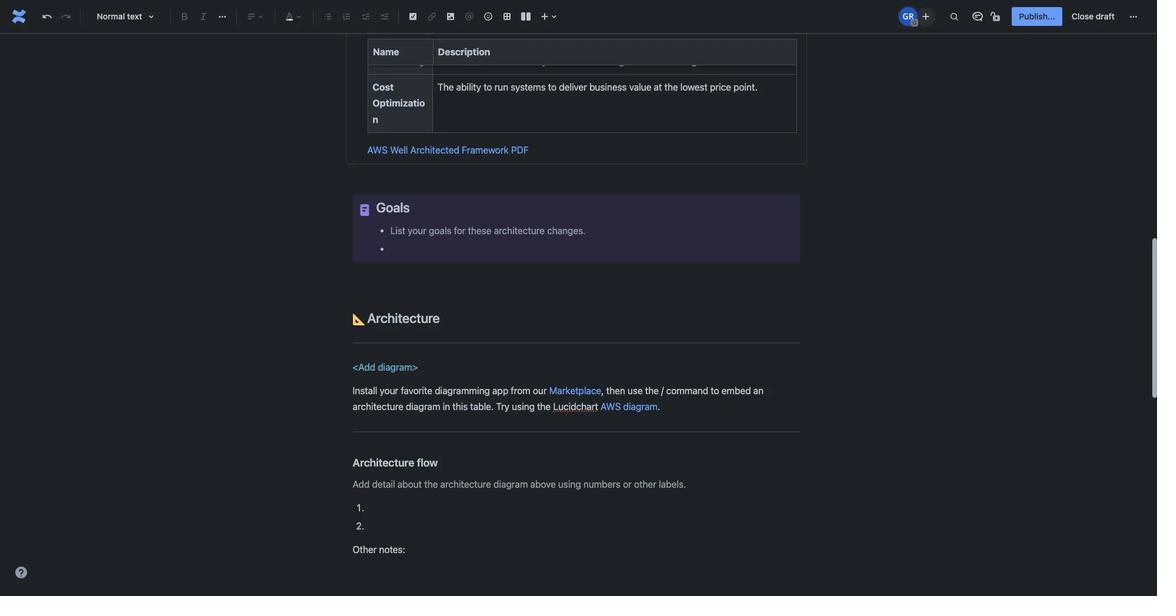 Task type: vqa. For each thing, say whether or not it's contained in the screenshot.
the bottommost use
yes



Task type: locate. For each thing, give the bounding box(es) containing it.
:triangular_ruler: image
[[353, 314, 365, 325]]

ability inside the ability to use computing resources efficiently to meet system requirements, and to maintain that efficiency as demand changes and technologies evolve
[[456, 40, 481, 50]]

pdf
[[511, 145, 529, 156]]

business
[[590, 82, 627, 92]]

1 vertical spatial architecture
[[353, 456, 415, 469]]

aws left well
[[368, 145, 388, 156]]

1 the from the top
[[438, 40, 454, 50]]

1 vertical spatial aws
[[601, 401, 621, 412]]

bullet list ⌘⇧8 image
[[321, 9, 335, 24]]

and
[[776, 40, 792, 50], [637, 56, 653, 66]]

0 vertical spatial the
[[438, 40, 454, 50]]

comment icon image
[[971, 9, 985, 24]]

find and replace image
[[948, 9, 962, 24]]

mention image
[[463, 9, 477, 24]]

0 vertical spatial use
[[495, 40, 510, 50]]

outdent ⇧tab image
[[358, 9, 373, 24]]

the up 'maintain'
[[438, 40, 454, 50]]

2 horizontal spatial the
[[665, 82, 678, 92]]

diagram>
[[378, 362, 418, 373]]

confluence image
[[9, 7, 28, 26], [9, 7, 28, 26]]

1 horizontal spatial aws
[[601, 401, 621, 412]]

and right requirements, on the right top
[[776, 40, 792, 50]]

aws down then
[[601, 401, 621, 412]]

other
[[353, 544, 377, 555]]

0 horizontal spatial aws
[[368, 145, 388, 156]]

and down efficiently
[[637, 56, 653, 66]]

architecture
[[353, 401, 404, 412]]

use
[[495, 40, 510, 50], [628, 385, 643, 396]]

as
[[549, 56, 559, 66]]

other notes:
[[353, 544, 405, 555]]

cost optimizatio n
[[373, 82, 425, 125]]

systems
[[511, 82, 546, 92]]

the
[[665, 82, 678, 92], [645, 385, 659, 396], [537, 401, 551, 412]]

n
[[373, 114, 379, 125]]

flow
[[417, 456, 438, 469]]

evolve
[[712, 56, 739, 66]]

1 diagram from the left
[[406, 401, 440, 412]]

using
[[512, 401, 535, 412]]

to up that
[[484, 40, 492, 50]]

technologies
[[655, 56, 709, 66]]

1 horizontal spatial use
[[628, 385, 643, 396]]

action item image
[[406, 9, 420, 24]]

the left /
[[645, 385, 659, 396]]

0 vertical spatial aws
[[368, 145, 388, 156]]

greg robinson image
[[899, 7, 918, 26]]

use up the aws diagram .
[[628, 385, 643, 396]]

the down 'maintain'
[[438, 82, 454, 92]]

more formatting image
[[215, 9, 230, 24]]

aws well architected framework pdf
[[368, 145, 529, 156]]

ability down 'maintain'
[[456, 82, 481, 92]]

0 horizontal spatial the
[[537, 401, 551, 412]]

aws
[[368, 145, 388, 156], [601, 401, 621, 412]]

embed
[[722, 385, 751, 396]]

lowest
[[681, 82, 708, 92]]

1 vertical spatial use
[[628, 385, 643, 396]]

ability
[[456, 40, 481, 50], [456, 82, 481, 92]]

in
[[443, 401, 450, 412]]

marketplace link
[[549, 385, 602, 396]]

e
[[373, 56, 378, 66]]

publish...
[[1020, 11, 1056, 21]]

add image, video, or file image
[[444, 9, 458, 24]]

framework
[[462, 145, 509, 156]]

at
[[654, 82, 662, 92]]

architecture for architecture
[[365, 310, 440, 326]]

efficiency
[[380, 56, 425, 66]]

2 ability from the top
[[456, 82, 481, 92]]

architecture
[[365, 310, 440, 326], [353, 456, 415, 469]]

diagramming
[[435, 385, 490, 396]]

performanc e efficiency
[[373, 40, 426, 66]]

normal
[[97, 11, 125, 21]]

system
[[682, 40, 713, 50]]

our
[[533, 385, 547, 396]]

name
[[373, 46, 399, 57]]

diagram down then
[[624, 401, 658, 412]]

to left run
[[484, 82, 492, 92]]

diagram inside , then use the / command to embed an architecture diagram in this table. try using the lucidchart
[[406, 401, 440, 412]]

architecture for architecture flow
[[353, 456, 415, 469]]

to left embed
[[711, 385, 720, 396]]

:triangular_ruler: image
[[353, 314, 365, 325]]

1 vertical spatial the
[[645, 385, 659, 396]]

normal text button
[[85, 4, 165, 29]]

0 vertical spatial ability
[[456, 40, 481, 50]]

the down our
[[537, 401, 551, 412]]

the inside the ability to use computing resources efficiently to meet system requirements, and to maintain that efficiency as demand changes and technologies evolve
[[438, 40, 454, 50]]

0 vertical spatial architecture
[[365, 310, 440, 326]]

to
[[484, 40, 492, 50], [648, 40, 656, 50], [438, 56, 446, 66], [484, 82, 492, 92], [548, 82, 557, 92], [711, 385, 720, 396]]

/
[[662, 385, 664, 396]]

<add
[[353, 362, 375, 373]]

diagram
[[406, 401, 440, 412], [624, 401, 658, 412]]

0 vertical spatial the
[[665, 82, 678, 92]]

1 vertical spatial the
[[438, 82, 454, 92]]

meet
[[659, 40, 680, 50]]

requirements,
[[715, 40, 773, 50]]

ability for run
[[456, 82, 481, 92]]

computing
[[512, 40, 557, 50]]

cost
[[373, 82, 394, 92]]

0 horizontal spatial diagram
[[406, 401, 440, 412]]

then
[[607, 385, 626, 396]]

architecture up diagram>
[[365, 310, 440, 326]]

efficiency
[[506, 56, 547, 66]]

0 vertical spatial and
[[776, 40, 792, 50]]

the
[[438, 40, 454, 50], [438, 82, 454, 92]]

, then use the / command to embed an architecture diagram in this table. try using the lucidchart
[[353, 385, 766, 412]]

ability up 'maintain'
[[456, 40, 481, 50]]

this
[[453, 401, 468, 412]]

1 horizontal spatial diagram
[[624, 401, 658, 412]]

normal text
[[97, 11, 142, 21]]

italic ⌘i image
[[197, 9, 211, 24]]

efficiently
[[604, 40, 645, 50]]

1 vertical spatial ability
[[456, 82, 481, 92]]

try
[[496, 401, 510, 412]]

1 ability from the top
[[456, 40, 481, 50]]

the right at
[[665, 82, 678, 92]]

2 the from the top
[[438, 82, 454, 92]]

use up that
[[495, 40, 510, 50]]

diagram down favorite
[[406, 401, 440, 412]]

architecture left flow
[[353, 456, 415, 469]]

use inside , then use the / command to embed an architecture diagram in this table. try using the lucidchart
[[628, 385, 643, 396]]

the for the ability to use computing resources efficiently to meet system requirements, and to maintain that efficiency as demand changes and technologies evolve
[[438, 40, 454, 50]]

2 diagram from the left
[[624, 401, 658, 412]]

0 horizontal spatial and
[[637, 56, 653, 66]]

<add diagram>
[[353, 362, 418, 373]]

value
[[629, 82, 652, 92]]

that
[[487, 56, 504, 66]]

emoji image
[[481, 9, 496, 24]]

maintain
[[449, 56, 485, 66]]

0 horizontal spatial use
[[495, 40, 510, 50]]

numbered list ⌘⇧7 image
[[340, 9, 354, 24]]



Task type: describe. For each thing, give the bounding box(es) containing it.
no restrictions image
[[990, 9, 1004, 24]]

to left the 'deliver'
[[548, 82, 557, 92]]

table image
[[500, 9, 514, 24]]

close draft button
[[1065, 7, 1122, 26]]

the ability to use computing resources efficiently to meet system requirements, and to maintain that efficiency as demand changes and technologies evolve
[[438, 40, 794, 66]]

aws diagram .
[[601, 401, 661, 412]]

architected
[[410, 145, 459, 156]]

to left 'maintain'
[[438, 56, 446, 66]]

1 horizontal spatial the
[[645, 385, 659, 396]]

table.
[[470, 401, 494, 412]]

invite to edit image
[[920, 9, 934, 23]]

description
[[438, 46, 490, 57]]

1 vertical spatial and
[[637, 56, 653, 66]]

aws well architected framework pdf link
[[368, 145, 529, 156]]

favorite
[[401, 385, 433, 396]]

link image
[[425, 9, 439, 24]]

text
[[127, 11, 142, 21]]

run
[[495, 82, 509, 92]]

app
[[493, 385, 509, 396]]

close
[[1072, 11, 1094, 21]]

lucidchart
[[553, 401, 598, 412]]

demand
[[562, 56, 596, 66]]

undo ⌘z image
[[40, 9, 54, 24]]

panel note image
[[358, 203, 372, 217]]

2 vertical spatial the
[[537, 401, 551, 412]]

install
[[353, 385, 377, 396]]

notes:
[[379, 544, 405, 555]]

your
[[380, 385, 399, 396]]

the for the ability to run systems to deliver business value at the lowest price point.
[[438, 82, 454, 92]]

to inside , then use the / command to embed an architecture diagram in this table. try using the lucidchart
[[711, 385, 720, 396]]

layouts image
[[519, 9, 533, 24]]

.
[[658, 401, 661, 412]]

changes
[[598, 56, 634, 66]]

,
[[602, 385, 604, 396]]

ability for use
[[456, 40, 481, 50]]

from
[[511, 385, 531, 396]]

goals
[[376, 200, 410, 215]]

aws for aws diagram .
[[601, 401, 621, 412]]

publish... button
[[1012, 7, 1063, 26]]

deliver
[[559, 82, 587, 92]]

to left meet
[[648, 40, 656, 50]]

architecture flow
[[353, 456, 438, 469]]

draft
[[1096, 11, 1115, 21]]

resources
[[560, 40, 602, 50]]

an
[[754, 385, 764, 396]]

aws diagram link
[[601, 401, 658, 412]]

install your favorite diagramming app from our marketplace
[[353, 385, 602, 396]]

bold ⌘b image
[[178, 9, 192, 24]]

more image
[[1127, 9, 1141, 24]]

indent tab image
[[377, 9, 391, 24]]

optimizatio
[[373, 98, 425, 109]]

command
[[667, 385, 709, 396]]

close draft
[[1072, 11, 1115, 21]]

the ability to run systems to deliver business value at the lowest price point.
[[438, 82, 758, 92]]

performanc
[[373, 40, 426, 50]]

price
[[710, 82, 731, 92]]

help image
[[14, 566, 28, 580]]

aws for aws well architected framework pdf
[[368, 145, 388, 156]]

marketplace
[[549, 385, 602, 396]]

well
[[390, 145, 408, 156]]

use inside the ability to use computing resources efficiently to meet system requirements, and to maintain that efficiency as demand changes and technologies evolve
[[495, 40, 510, 50]]

redo ⌘⇧z image
[[59, 9, 73, 24]]

1 horizontal spatial and
[[776, 40, 792, 50]]

point.
[[734, 82, 758, 92]]



